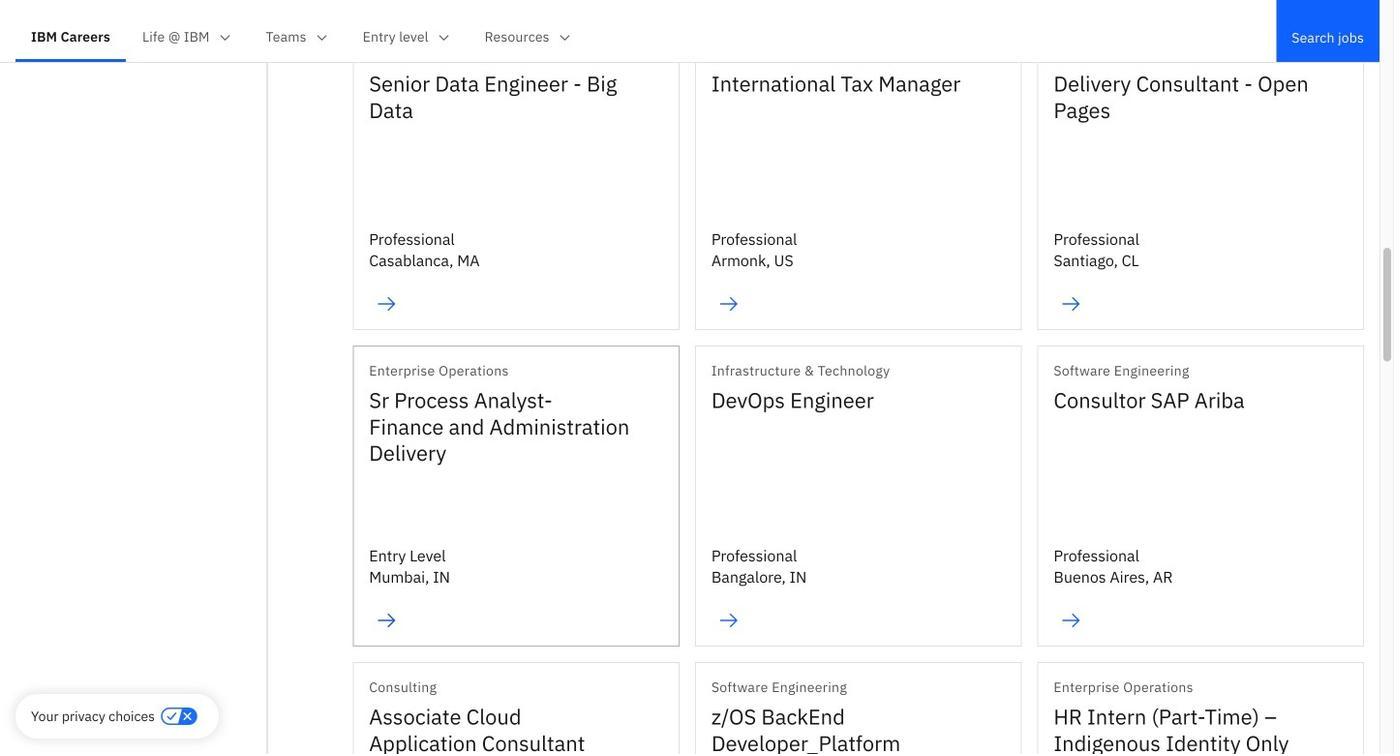 Task type: describe. For each thing, give the bounding box(es) containing it.
your privacy choices element
[[31, 706, 155, 727]]



Task type: vqa. For each thing, say whether or not it's contained in the screenshot.
Your privacy choices Element
yes



